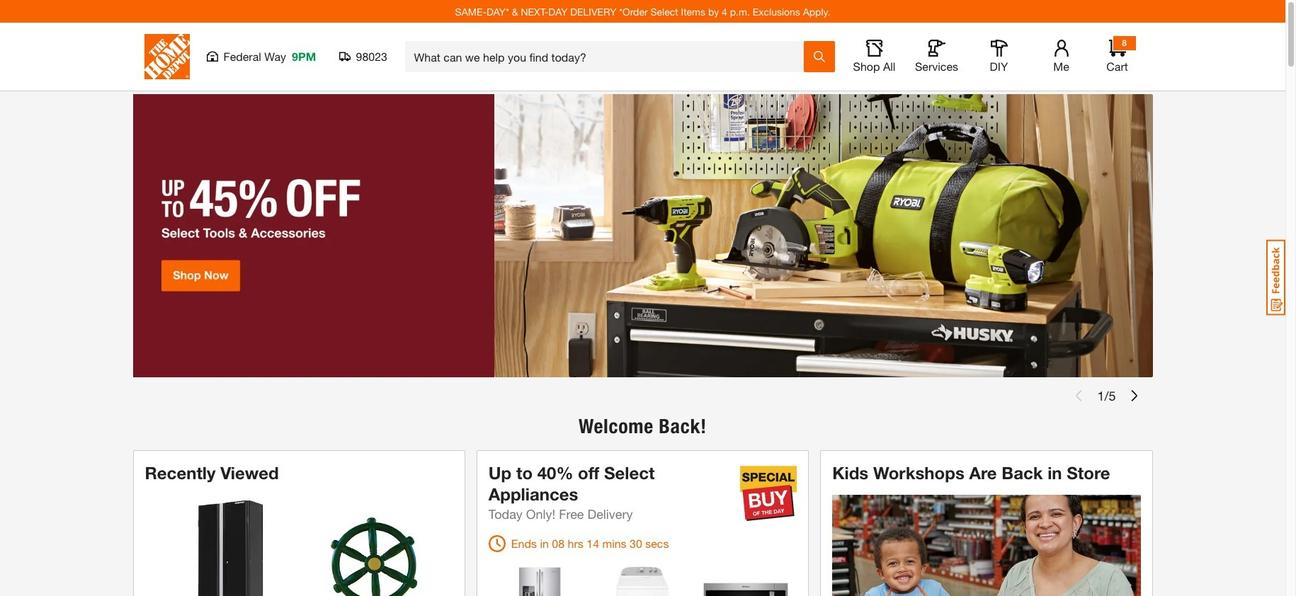 Task type: describe. For each thing, give the bounding box(es) containing it.
the home depot logo image
[[144, 34, 190, 79]]

ships wheel image
[[308, 498, 442, 597]]

small appliances & vacuums  product image image
[[702, 564, 790, 597]]

next slide image
[[1129, 390, 1140, 402]]



Task type: locate. For each thing, give the bounding box(es) containing it.
kitchen appliances  product image image
[[496, 564, 584, 597]]

special buy logo image
[[741, 466, 797, 522]]

kids workshops image
[[833, 495, 1141, 597]]

this is the first slide image
[[1074, 390, 1085, 402]]

laundry appliances & air treatment product image image
[[599, 564, 687, 597]]

up to 45% off select tools & accessories image
[[133, 94, 1153, 378]]

What can we help you find today? search field
[[414, 42, 803, 72]]

feedback link image
[[1267, 239, 1286, 316]]

ready-to-assemble 24-gauge steel freestanding garage cabinet in black (36.6 in. w x 72 in. h x 18.3 in. d) image
[[162, 498, 296, 597]]



Task type: vqa. For each thing, say whether or not it's contained in the screenshot.
Digital
no



